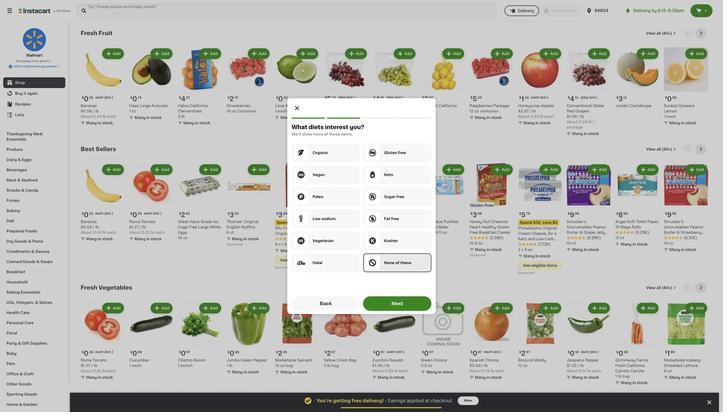 Task type: describe. For each thing, give the bounding box(es) containing it.
these inside the what diets interest you? we'll show more of these items.
[[329, 132, 340, 136]]

$0.67 each (estimated) element
[[470, 349, 514, 358]]

lb inside yellow onion bag 3 lb bag
[[327, 364, 331, 368]]

lists link
[[3, 110, 65, 121]]

9 for smucker's uncrustables peanut butter & strawberry jam sandwich
[[668, 212, 672, 218]]

dry
[[6, 240, 14, 244]]

6
[[227, 231, 229, 235]]

roma tomato $1.27 / lb about 0.22 lb each for the bottommost '$0.28 each (estimated)' element
[[81, 359, 116, 374]]

$0.88
[[470, 364, 481, 368]]

1 vertical spatial $0.28 each (estimated) element
[[81, 349, 125, 358]]

5 for $ 5 34
[[473, 96, 477, 102]]

treatment tracker modal dialog
[[70, 394, 720, 413]]

$ 0 25 for 2
[[82, 212, 93, 218]]

2 carrots from the left
[[631, 370, 645, 374]]

8 left the 86
[[619, 212, 623, 218]]

party & gift supplies link
[[3, 339, 65, 349]]

9 for smucker's uncrustables peanut butter & grape jelly sandwich
[[570, 212, 575, 218]]

sauces
[[35, 250, 50, 254]]

(est.) for the topmost '$0.28 each (estimated)' element
[[153, 212, 162, 215]]

breakfast inside honey nut cheerios heart healthy gluten free breakfast cereal
[[479, 231, 497, 235]]

$ 5 34
[[471, 96, 482, 102]]

gluten-free
[[470, 204, 494, 208]]

for
[[549, 232, 554, 236]]

oz inside beef chuck, ground, 80%/20% 16 oz
[[378, 231, 382, 235]]

view all (40+) button for 1
[[645, 283, 679, 294]]

lists
[[15, 113, 24, 117]]

gluten inside add your shopping preferences 'element'
[[384, 151, 398, 155]]

$ inside $ 3 68
[[471, 212, 473, 216]]

beverages link
[[3, 165, 65, 175]]

oz inside raspberries package 12 oz container
[[475, 109, 479, 113]]

sponsored badge image down 6
[[227, 244, 243, 247]]

16.9
[[431, 231, 438, 235]]

$ inside $ 0 58
[[666, 96, 668, 99]]

view for 1
[[647, 286, 656, 290]]

3 inside halos california clementines 3 lb
[[178, 115, 180, 119]]

oz inside marketside iceberg shredded lettuce 8 oz
[[668, 370, 672, 374]]

$ inside $ 0 33
[[276, 96, 278, 99]]

& inside smucker's uncrustables peanut butter & strawberry jam sandwich
[[677, 231, 680, 235]]

bananas $0.58 / lb about 0.44 lb each for 2
[[81, 220, 116, 235]]

supplies
[[30, 342, 47, 346]]

avocado
[[151, 104, 168, 108]]

$ 0 33
[[276, 96, 288, 102]]

sandwich for grape
[[567, 236, 586, 240]]

oz inside broccoli wokly 12 oz
[[523, 364, 528, 368]]

original for muffins
[[244, 220, 259, 224]]

$ 0 18
[[568, 351, 579, 357]]

x for 5
[[522, 248, 524, 252]]

view all (40+) button for 0
[[645, 28, 679, 39]]

package inside conventional globe red grapes $1.98 / lb about 2.28 lb / package
[[567, 126, 583, 129]]

each inside $0.18 each (estimated) element
[[581, 351, 589, 354]]

lb inside grimmway farms fresh california carrots carrots 1 lb bag
[[618, 375, 622, 379]]

package for $1.98 / lb about 2.43 lb / package
[[373, 126, 389, 129]]

$ inside $ 3 88
[[276, 212, 278, 216]]

aa
[[213, 220, 218, 224]]

fresh left fruit
[[81, 30, 97, 36]]

satisfaction
[[23, 65, 41, 68]]

green inside jumbo green pepper 1 lb
[[241, 359, 253, 363]]

& right home
[[19, 404, 22, 407]]

96 for smucker's uncrustables peanut butter & strawberry jam sandwich
[[673, 212, 677, 216]]

free inside great value grade aa cage free large white eggs 18 oz
[[189, 226, 197, 229]]

original inside the 'ritz fresh stacks original crackers'
[[275, 232, 290, 236]]

$ inside $ 14 92
[[365, 406, 367, 409]]

snacks & candy
[[6, 189, 38, 193]]

back
[[320, 302, 332, 306]]

prepared foods
[[6, 230, 37, 234]]

$ 0 68 for jumbo green pepper
[[228, 351, 239, 357]]

snacks
[[6, 189, 21, 193]]

checkout.
[[431, 399, 454, 404]]

57 for broccoli
[[526, 351, 530, 354]]

68 for jumbo green pepper
[[235, 351, 239, 354]]

28 inside $ 2 28
[[283, 351, 287, 354]]

72 for 5
[[381, 212, 384, 216]]

12 inside broccoli wokly 12 oz
[[519, 364, 523, 368]]

$ inside $ 4 81 /pkg (est.)
[[374, 96, 376, 99]]

purified
[[444, 220, 459, 224]]

$0.58 for 4
[[81, 109, 92, 113]]

$5.23 per package (estimated) element
[[324, 94, 368, 103]]

pepper inside jumbo green pepper 1 lb
[[253, 359, 267, 363]]

$ inside $ 4 51
[[568, 96, 570, 99]]

each inside $1.24 each (estimated) element
[[531, 96, 540, 99]]

ground,
[[397, 220, 412, 224]]

$ 0 97 for cilantro bunch
[[179, 351, 190, 357]]

candy
[[25, 189, 38, 193]]

87
[[381, 351, 385, 354]]

butter for smucker's uncrustables peanut butter & grape jelly sandwich
[[567, 231, 579, 235]]

philadelphia
[[519, 227, 542, 230]]

$ 2 28
[[276, 351, 287, 357]]

each (est.) for $1.24 each (estimated) element
[[531, 96, 549, 99]]

24
[[525, 96, 529, 99]]

oz right 10.8
[[479, 242, 483, 246]]

18 inside $ 0 18
[[576, 351, 579, 354]]

bag inside yellow onion bag 3 lb bag
[[332, 364, 339, 368]]

0 vertical spatial tomato
[[141, 220, 156, 224]]

jumbo cantaloupe
[[616, 104, 652, 108]]

instacart logo image
[[18, 8, 51, 14]]

fat free
[[384, 217, 399, 221]]

2 down lifestyle
[[519, 248, 521, 252]]

see eligible items button for 3
[[275, 256, 320, 265]]

oz right 1.48
[[291, 243, 295, 247]]

broccoli wokly 12 oz
[[519, 359, 547, 368]]

condiments
[[6, 250, 30, 254]]

12 inside $ 3 12
[[624, 96, 627, 99]]

recipes
[[15, 102, 31, 106]]

delivery by 6:15-6:35pm link
[[625, 8, 685, 14]]

keto inside add your shopping preferences 'element'
[[384, 173, 394, 177]]

dry goods & pasta
[[6, 240, 43, 244]]

about inside spanish onions $0.88 / lb about 0.76 lb each
[[470, 370, 481, 374]]

1 vertical spatial 0.22
[[93, 370, 101, 374]]

jumbo for jumbo green pepper 1 lb
[[227, 359, 240, 363]]

/ inside honeycrisp apples $2.87 / lb about 0.43 lb each
[[530, 109, 532, 113]]

(7.53k)
[[344, 231, 357, 235]]

heart
[[470, 226, 481, 229]]

delivery!
[[363, 399, 384, 404]]

baby
[[6, 352, 17, 356]]

1 horizontal spatial roma
[[129, 220, 140, 224]]

uncrustables for strawberry
[[664, 226, 690, 229]]

premium
[[421, 104, 438, 108]]

office & craft
[[6, 373, 34, 377]]

$5 for 3
[[310, 221, 315, 225]]

each (est.) for $0.67 each (estimated) element
[[484, 351, 502, 354]]

16 inside strawberries 16 oz container
[[227, 109, 231, 113]]

$ inside $ 2 42
[[179, 212, 181, 216]]

3 inside yellow onion bag 3 lb bag
[[324, 364, 326, 368]]

(30+)
[[662, 148, 673, 151]]

$ inside $ 0 18
[[568, 351, 570, 354]]

x inside great value purified drinking water 40 x 16.9 fl oz
[[427, 231, 430, 235]]

next
[[392, 302, 403, 306]]

16 inside beef chuck, ground, 80%/20% 16 oz
[[373, 231, 377, 235]]

dairy
[[6, 158, 17, 162]]

/pkg for 4
[[387, 96, 394, 99]]

97 up 'green onions 5.5 oz'
[[430, 351, 434, 354]]

68 for cucumber
[[138, 351, 142, 354]]

0 vertical spatial $0.28 each (estimated) element
[[129, 210, 174, 219]]

bananas $0.58 / lb about 0.44 lb each for 4
[[81, 104, 116, 119]]

grape
[[584, 231, 596, 235]]

jumbo for jumbo cantaloupe
[[616, 104, 629, 108]]

marketside for 1
[[664, 359, 686, 363]]

67
[[478, 351, 482, 354]]

none
[[384, 261, 395, 265]]

home
[[6, 404, 18, 407]]

spend $32, save $5
[[520, 221, 558, 225]]

51
[[575, 96, 579, 99]]

$ 0 98
[[617, 351, 629, 357]]

other goods link
[[3, 380, 65, 390]]

keto inside philadelphia original cream cheese, for a keto and low carb lifestyle
[[519, 237, 527, 241]]

1 inside cilantro bunch 1 bunch
[[178, 364, 180, 368]]

hass large avocado 1 ct
[[129, 104, 168, 113]]

$ inside $ 5 23 /pkg (est.)
[[325, 96, 327, 99]]

1 inside jumbo green pepper 1 lb
[[227, 364, 228, 368]]

8 left 1.48
[[275, 243, 278, 247]]

package for $2.18 / lb about 2.4 lb / package
[[350, 120, 366, 124]]

1 horizontal spatial $1.27
[[129, 226, 139, 229]]

soft
[[628, 220, 636, 224]]

& right meat
[[17, 179, 20, 182]]

household
[[6, 281, 28, 285]]

thanksgiving meal essentials link
[[3, 129, 65, 145]]

package
[[494, 104, 510, 108]]

(est.) for $4.51 per package (estimated) element
[[589, 96, 598, 99]]

toilet
[[637, 220, 647, 224]]

sponsored badge image down 8 x 1.48 oz
[[275, 267, 292, 270]]

1 inside the "hass large avocado 1 ct"
[[129, 109, 131, 113]]

4 for $ 4 51
[[570, 96, 575, 102]]

& left gift
[[18, 342, 21, 346]]

0 horizontal spatial breakfast
[[6, 271, 25, 274]]

strawberries
[[227, 104, 251, 108]]

each inside cucumber 1 each
[[132, 364, 141, 368]]

onions for spanish
[[486, 359, 500, 363]]

1 vertical spatial these
[[401, 261, 412, 265]]

peanut for strawberry
[[691, 226, 704, 229]]

dry goods & pasta link
[[3, 237, 65, 247]]

2 horizontal spatial free
[[485, 204, 494, 208]]

lb inside "premium california lemons 2 lb bag"
[[425, 115, 428, 119]]

$ 2 42
[[179, 212, 190, 218]]

great for great value purified drinking water 40 x 16.9 fl oz
[[421, 220, 432, 224]]

hass
[[129, 104, 139, 108]]

bag
[[349, 359, 357, 363]]

sunkist growers lemon 1 each
[[664, 104, 695, 119]]

of inside the what diets interest you? we'll show more of these items.
[[324, 132, 328, 136]]

97 for 0
[[186, 351, 190, 354]]

fresh fruit
[[81, 30, 113, 36]]

bakery link
[[3, 206, 65, 216]]

92 for thomas' original english muffins
[[235, 212, 239, 216]]

$ 3 92 for premium california lemons
[[422, 96, 433, 102]]

1 vertical spatial of
[[396, 261, 400, 265]]

cream
[[519, 232, 531, 236]]

/ inside jalapeno pepper $1.32 / lb about 0.14 lb each
[[578, 364, 580, 368]]

/pkg inside $4.51 per package (estimated) element
[[581, 96, 588, 99]]

$ inside the $ 5 76
[[520, 212, 522, 216]]

a
[[555, 232, 557, 236]]

walmart
[[26, 54, 42, 57]]

each inside spanish onions $0.88 / lb about 0.76 lb each
[[496, 370, 505, 374]]

service type group
[[505, 5, 580, 16]]

92 inside $ 14 92
[[375, 406, 379, 409]]

(9.99k)
[[587, 236, 601, 240]]

broccoli
[[519, 359, 534, 363]]

spend for 5
[[520, 221, 533, 225]]

0 horizontal spatial taste the season in every sip image
[[81, 394, 192, 413]]

58
[[673, 96, 677, 99]]

red
[[567, 109, 575, 113]]

$ inside "$ 0 98"
[[617, 351, 619, 354]]

ct inside thomas' original english muffins 6 ct
[[230, 231, 234, 235]]

& left pasta on the left
[[28, 240, 31, 244]]

25 for 2
[[89, 212, 93, 216]]

$ inside $ 0 74
[[130, 96, 133, 99]]

jalapeno pepper $1.32 / lb about 0.14 lb each
[[567, 359, 602, 374]]

bananas for 4
[[81, 104, 97, 108]]

sandwich for strawberry
[[674, 236, 692, 240]]

2 item carousel region from the top
[[81, 144, 709, 279]]

roma tomato $1.27 / lb about 0.22 lb each for the topmost '$0.28 each (estimated)' element
[[129, 220, 165, 235]]

0.44 for 4
[[93, 115, 102, 119]]

(est.) inside $ 5 23 /pkg (est.)
[[346, 96, 355, 99]]

0 horizontal spatial 28
[[89, 351, 93, 354]]

(est.) for $0.18 each (estimated) element
[[590, 351, 599, 354]]

each inside $0.67 each (estimated) element
[[484, 351, 493, 354]]

1 carrots from the left
[[616, 370, 630, 374]]

oz inside 'green onions 5.5 oz'
[[428, 364, 433, 368]]

$0.25 each (estimated) element for 2
[[81, 210, 125, 219]]

$ 1 98
[[666, 351, 675, 357]]

nut
[[483, 220, 490, 224]]

everyday
[[16, 60, 30, 63]]

pasta
[[32, 240, 43, 244]]

yellow onion bag 3 lb bag
[[324, 359, 357, 368]]

1 horizontal spatial taste the season in every sip image
[[196, 403, 206, 413]]

about inside conventional globe red grapes $1.98 / lb about 2.28 lb / package
[[567, 120, 579, 124]]

98 for 1
[[671, 351, 675, 354]]

prepared
[[6, 230, 24, 234]]

applied
[[407, 399, 424, 404]]

10 inside marketside spinach 10 oz bag
[[275, 364, 280, 368]]

$1.24 each (estimated) element
[[519, 94, 563, 103]]

fresh inside the 'ritz fresh stacks original crackers'
[[284, 227, 294, 230]]

(est.) inside $ 4 81 /pkg (est.)
[[395, 96, 404, 99]]

home & garden
[[6, 404, 38, 407]]

97 for 2
[[186, 96, 190, 99]]

each (est.) for $0.18 each (estimated) element
[[581, 351, 599, 354]]

/ inside zucchini squash $1.48 / lb about 0.59 lb each
[[384, 364, 385, 368]]

10 for smucker's uncrustables peanut butter & grape jelly sandwich
[[567, 242, 571, 246]]

(est.) for $0.25 each (estimated) element for 4
[[104, 96, 113, 99]]

$ 0 87
[[374, 351, 385, 357]]

view all (30+)
[[647, 148, 673, 151]]

free for gluten free
[[398, 151, 406, 155]]

walmart logo image
[[22, 28, 46, 52]]

all for 0
[[657, 31, 661, 35]]

& left craft
[[20, 373, 23, 377]]

$ 0 97 for green onions
[[422, 351, 434, 357]]

$ 14 92
[[365, 405, 379, 412]]

1 horizontal spatial $ 0 28
[[130, 212, 142, 218]]

100% satisfaction guarantee button
[[8, 63, 60, 69]]

muffins
[[241, 226, 256, 229]]

(40+) for 1
[[662, 286, 673, 290]]

0 horizontal spatial tomato
[[93, 359, 107, 363]]

10.8
[[470, 242, 478, 246]]

ct for smucker's uncrustables peanut butter & strawberry jam sandwich
[[670, 242, 674, 246]]

shop link
[[3, 77, 65, 88]]

1 vertical spatial roma
[[81, 359, 92, 363]]

•
[[385, 399, 387, 404]]

view for 9
[[647, 148, 656, 151]]

0 vertical spatial eggs
[[22, 158, 32, 162]]

lime 42 1 each
[[275, 104, 290, 113]]

$ inside $ 8 86
[[617, 212, 619, 216]]



Task type: vqa. For each thing, say whether or not it's contained in the screenshot.


Task type: locate. For each thing, give the bounding box(es) containing it.
save for 3
[[300, 221, 309, 225]]

1 horizontal spatial 0.22
[[142, 231, 150, 235]]

free right cage
[[189, 226, 197, 229]]

interest
[[325, 124, 349, 130]]

0 horizontal spatial 92
[[235, 212, 239, 216]]

1 horizontal spatial 16
[[373, 231, 377, 235]]

large down grade
[[198, 226, 209, 229]]

1 horizontal spatial $ 2 57
[[520, 351, 530, 357]]

delivery button
[[505, 5, 539, 16]]

1 96 from the left
[[575, 212, 580, 216]]

1 horizontal spatial $ 0 97
[[422, 351, 434, 357]]

see eligible items for 3
[[280, 259, 315, 262]]

package up you?
[[350, 120, 366, 124]]

1 horizontal spatial $5
[[553, 221, 558, 225]]

2 horizontal spatial package
[[567, 126, 583, 129]]

1 view all (40+) button from the top
[[645, 28, 679, 39]]

jumbo green pepper 1 lb
[[227, 359, 267, 368]]

5 for $ 5 72
[[376, 212, 380, 218]]

angel
[[616, 220, 627, 224]]

1 bananas from the top
[[81, 104, 97, 108]]

great inside great value grade aa cage free large white eggs 18 oz
[[178, 220, 189, 224]]

floral
[[6, 332, 17, 336]]

great inside great value purified drinking water 40 x 16.9 fl oz
[[421, 220, 432, 224]]

green inside 'green onions 5.5 oz'
[[421, 359, 433, 363]]

items for 5
[[547, 264, 558, 268]]

1 $0.25 each (estimated) element from the top
[[81, 94, 125, 103]]

1 bananas $0.58 / lb about 0.44 lb each from the top
[[81, 104, 116, 119]]

1 vertical spatial original
[[543, 227, 557, 230]]

honey nut cheerios heart healthy gluten free breakfast cereal
[[470, 220, 511, 235]]

other goods
[[6, 383, 32, 387]]

x for 3
[[279, 243, 281, 247]]

0 vertical spatial 42
[[285, 104, 290, 108]]

4 for $ 4 81 /pkg (est.)
[[376, 96, 380, 102]]

mega
[[621, 226, 631, 229]]

1 view all (40+) from the top
[[647, 31, 673, 35]]

eligible for 5
[[532, 264, 546, 268]]

organic
[[313, 151, 328, 155]]

2 view all (40+) button from the top
[[645, 283, 679, 294]]

philadelphia original cream cheese, for a keto and low carb lifestyle
[[519, 227, 557, 247]]

$0.28 each (estimated) element
[[129, 210, 174, 219], [81, 349, 125, 358]]

None search field
[[77, 3, 498, 18]]

34
[[478, 96, 482, 99]]

$1.98 / lb about 2.43 lb / package
[[373, 115, 400, 129]]

1 horizontal spatial eligible
[[532, 264, 546, 268]]

3 for thomas' original english muffins
[[230, 212, 234, 218]]

16 down strawberries
[[227, 109, 231, 113]]

1 $ 0 25 from the top
[[82, 96, 93, 102]]

save for 5
[[543, 221, 552, 225]]

42 inside $ 2 42
[[186, 212, 190, 216]]

0 horizontal spatial 57
[[332, 351, 336, 354]]

12 inside raspberries package 12 oz container
[[470, 109, 474, 113]]

free for fat free
[[391, 217, 399, 221]]

1 vertical spatial essentials
[[21, 291, 41, 295]]

oz down strawberries
[[232, 109, 236, 113]]

breakfast down the healthy
[[479, 231, 497, 235]]

goods up 'garden'
[[24, 393, 37, 397]]

pepper inside jalapeno pepper $1.32 / lb about 0.14 lb each
[[586, 359, 599, 363]]

72 up strawberries
[[234, 96, 238, 99]]

california right premium
[[439, 104, 457, 108]]

0 horizontal spatial 42
[[186, 212, 190, 216]]

sponsored badge image
[[227, 244, 243, 247], [470, 254, 486, 257], [275, 267, 292, 270], [519, 272, 535, 275]]

0 vertical spatial free
[[485, 204, 494, 208]]

2 bananas $0.58 / lb about 0.44 lb each from the top
[[81, 220, 116, 235]]

1 vertical spatial 72
[[381, 212, 384, 216]]

all for 9
[[657, 148, 661, 151]]

0 horizontal spatial $ 2 57
[[325, 351, 336, 357]]

1 smucker's from the left
[[567, 220, 587, 224]]

1 sandwich from the left
[[567, 236, 586, 240]]

(40+) for 0
[[662, 31, 673, 35]]

bananas
[[81, 104, 97, 108], [81, 220, 97, 224]]

goods
[[14, 240, 27, 244], [23, 260, 36, 264], [19, 383, 32, 387], [24, 393, 37, 397]]

view all (40+) for 0
[[647, 31, 673, 35]]

2 4 from the left
[[570, 96, 575, 102]]

12 inside angel soft toilet paper, 12 mega rolls
[[616, 226, 620, 229]]

butter left grape
[[567, 231, 579, 235]]

2 view all (40+) from the top
[[647, 286, 673, 290]]

$4.81 per package (estimated) element
[[373, 94, 417, 103]]

each inside $0.87 each (estimated) element
[[387, 351, 395, 354]]

1 vertical spatial 25
[[89, 212, 93, 216]]

california up clementines
[[190, 104, 208, 108]]

each inside jalapeno pepper $1.32 / lb about 0.14 lb each
[[593, 370, 602, 374]]

2 $ 0 25 from the top
[[82, 212, 93, 218]]

1 vertical spatial $ 3 92
[[228, 212, 239, 218]]

& left strawberry
[[677, 231, 680, 235]]

all for 1
[[657, 286, 661, 290]]

oz down 80%/20%
[[378, 231, 382, 235]]

0 horizontal spatial value
[[190, 220, 200, 224]]

1 57 from the left
[[332, 351, 336, 354]]

$ inside $ 5 34
[[471, 96, 473, 99]]

many in stock
[[135, 116, 162, 120], [281, 116, 308, 120], [475, 116, 502, 120], [86, 121, 113, 125], [183, 121, 210, 125], [524, 121, 551, 125], [670, 121, 697, 125], [329, 127, 356, 130], [573, 132, 600, 136], [86, 237, 113, 241], [135, 237, 162, 241], [232, 237, 259, 241], [378, 237, 405, 241], [329, 243, 356, 247], [621, 243, 648, 247], [475, 248, 502, 252], [573, 248, 600, 252], [670, 248, 697, 252], [281, 249, 308, 253], [524, 255, 551, 258], [232, 371, 259, 375], [281, 371, 308, 375], [427, 371, 454, 375], [86, 376, 113, 380], [475, 376, 502, 380], [573, 376, 600, 380], [378, 376, 405, 380], [670, 376, 697, 380], [621, 382, 648, 385]]

0 vertical spatial large
[[140, 104, 150, 108]]

each (est.)
[[95, 96, 113, 99], [531, 96, 549, 99], [95, 212, 113, 215], [144, 212, 162, 215], [95, 351, 113, 354], [484, 351, 502, 354], [581, 351, 599, 354], [387, 351, 405, 354]]

$5 down low sodium
[[310, 221, 315, 225]]

0 horizontal spatial uncrustables
[[567, 226, 592, 229]]

2 marketside from the left
[[664, 359, 686, 363]]

see for 5
[[524, 264, 531, 268]]

of right none
[[396, 261, 400, 265]]

2 vertical spatial view
[[647, 286, 656, 290]]

onions inside spanish onions $0.88 / lb about 0.76 lb each
[[486, 359, 500, 363]]

large down 74
[[140, 104, 150, 108]]

onions inside 'green onions 5.5 oz'
[[434, 359, 447, 363]]

peanut for grape
[[593, 226, 607, 229]]

onions for green
[[434, 359, 447, 363]]

uncrustables for grape
[[567, 226, 592, 229]]

peanut up strawberry
[[691, 226, 704, 229]]

package inside $1.98 / lb about 2.43 lb / package
[[373, 126, 389, 129]]

canned
[[6, 260, 22, 264]]

1 10 ct from the left
[[567, 242, 576, 246]]

1 vertical spatial $ 0 25
[[82, 212, 93, 218]]

2 (40+) from the top
[[662, 286, 673, 290]]

large inside great value grade aa cage free large white eggs 18 oz
[[198, 226, 209, 229]]

97 inside $ 4 97
[[186, 96, 190, 99]]

$ 2 57 for broccoli
[[520, 351, 530, 357]]

california inside "premium california lemons 2 lb bag"
[[439, 104, 457, 108]]

in
[[146, 116, 150, 120], [292, 116, 296, 120], [487, 116, 491, 120], [98, 121, 101, 125], [195, 121, 199, 125], [536, 121, 539, 125], [682, 121, 685, 125], [341, 127, 345, 130], [584, 132, 588, 136], [98, 237, 101, 241], [146, 237, 150, 241], [244, 237, 247, 241], [390, 237, 393, 241], [341, 243, 345, 247], [633, 243, 636, 247], [487, 248, 491, 252], [584, 248, 588, 252], [682, 248, 685, 252], [292, 249, 296, 253], [536, 255, 539, 258], [244, 371, 247, 375], [292, 371, 296, 375], [438, 371, 442, 375], [98, 376, 101, 380], [487, 376, 491, 380], [584, 376, 588, 380], [390, 376, 393, 380], [682, 376, 685, 380], [633, 382, 636, 385]]

goods for canned
[[23, 260, 36, 264]]

57 for yellow
[[332, 351, 336, 354]]

lb inside jumbo green pepper 1 lb
[[229, 364, 233, 368]]

3 up jumbo cantaloupe
[[619, 96, 623, 102]]

free inside treatment tracker modal dialog
[[352, 399, 362, 404]]

california down farms
[[627, 364, 645, 368]]

gift
[[22, 342, 29, 346]]

94804
[[595, 9, 609, 13]]

kosher
[[384, 239, 398, 243]]

1 $ 9 96 from the left
[[568, 212, 580, 218]]

92 up thomas'
[[235, 212, 239, 216]]

bag inside grimmway farms fresh california carrots carrots 1 lb bag
[[623, 375, 630, 379]]

$ 3 92 up premium
[[422, 96, 433, 102]]

view all (40+)
[[647, 31, 673, 35], [647, 286, 673, 290]]

8 down shredded
[[664, 370, 667, 374]]

/pkg inside $ 4 81 /pkg (est.)
[[387, 96, 394, 99]]

2 great from the left
[[421, 220, 432, 224]]

0 horizontal spatial jumbo
[[227, 359, 240, 363]]

0 vertical spatial these
[[329, 132, 340, 136]]

(3.38k)
[[490, 236, 504, 240]]

package inside $2.18 / lb about 2.4 lb / package
[[350, 120, 366, 124]]

$ 3 88
[[276, 212, 288, 218]]

4 for $ 4 97
[[181, 96, 186, 102]]

$1.98 inside $1.98 / lb about 2.43 lb / package
[[373, 115, 383, 119]]

value up the water
[[433, 220, 443, 224]]

1 98 from the left
[[624, 351, 629, 354]]

sponsored badge image down '2 x 8 oz' on the right of page
[[519, 272, 535, 275]]

$1.48
[[373, 364, 383, 368]]

carrots down grimmway
[[616, 370, 630, 374]]

cucumber
[[129, 359, 149, 363]]

1 horizontal spatial 10 ct
[[664, 242, 674, 246]]

0 vertical spatial jumbo
[[616, 104, 629, 108]]

2 peanut from the left
[[691, 226, 704, 229]]

10 down $ 2 28
[[275, 364, 280, 368]]

peanut up 'jelly'
[[593, 226, 607, 229]]

3 for honey nut cheerios heart healthy gluten free breakfast cereal
[[473, 212, 477, 218]]

$ inside the '$ 2 72'
[[228, 96, 230, 99]]

/pkg right 81
[[387, 96, 394, 99]]

1 item carousel region from the top
[[81, 28, 709, 140]]

1 25 from the top
[[89, 96, 93, 99]]

2 $ 2 57 from the left
[[520, 351, 530, 357]]

2 horizontal spatial 92
[[429, 96, 433, 99]]

lb inside halos california clementines 3 lb
[[181, 115, 185, 119]]

2 all from the top
[[657, 148, 661, 151]]

1 all from the top
[[657, 31, 661, 35]]

1 great from the left
[[178, 220, 189, 224]]

97
[[186, 96, 190, 99], [186, 351, 190, 354], [430, 351, 434, 354]]

1 $1.98 from the left
[[567, 115, 577, 119]]

0 vertical spatial of
[[324, 132, 328, 136]]

healthy
[[482, 226, 496, 229]]

(est.) for the bottommost '$0.28 each (estimated)' element
[[104, 351, 113, 354]]

keto down cream
[[519, 237, 527, 241]]

we'll
[[292, 132, 301, 136]]

2 $ 0 97 from the left
[[422, 351, 434, 357]]

each inside the sunkist growers lemon 1 each
[[667, 115, 677, 119]]

0 horizontal spatial see eligible items
[[280, 259, 315, 262]]

and
[[528, 237, 535, 241]]

bag inside "premium california lemons 2 lb bag"
[[429, 115, 436, 119]]

2 $ 9 96 from the left
[[666, 212, 677, 218]]

1 horizontal spatial butter
[[664, 231, 676, 235]]

(est.) for $0.25 each (estimated) element associated with 2
[[104, 212, 113, 215]]

1 vertical spatial view all (40+) button
[[645, 283, 679, 294]]

see eligible items button down 1.48
[[275, 256, 320, 265]]

1 horizontal spatial see eligible items
[[524, 264, 558, 268]]

sandwich
[[567, 236, 586, 240], [674, 236, 692, 240]]

more button
[[458, 397, 479, 406]]

1 horizontal spatial eggs
[[178, 231, 187, 235]]

delivery inside 'link'
[[634, 9, 651, 13]]

marketside
[[275, 359, 296, 363], [664, 359, 686, 363]]

1 0.44 from the top
[[93, 115, 102, 119]]

18 inside great value grade aa cage free large white eggs 18 oz
[[178, 236, 182, 240]]

1 vertical spatial free
[[189, 226, 197, 229]]

2 $0.58 from the top
[[81, 226, 92, 229]]

items down (105) on the bottom left of the page
[[304, 259, 315, 262]]

0 horizontal spatial eligible
[[289, 259, 303, 262]]

value for cage
[[190, 220, 200, 224]]

$0.58 for 2
[[81, 226, 92, 229]]

goods for other
[[19, 383, 32, 387]]

goods for sporting
[[24, 393, 37, 397]]

1 vertical spatial x
[[279, 243, 281, 247]]

original up for at the right
[[543, 227, 557, 230]]

low inside philadelphia original cream cheese, for a keto and low carb lifestyle
[[536, 237, 544, 241]]

68 for honey nut cheerios heart healthy gluten free breakfast cereal
[[478, 212, 482, 216]]

0 horizontal spatial see eligible items button
[[275, 256, 320, 265]]

free inside honey nut cheerios heart healthy gluten free breakfast cereal
[[470, 231, 478, 235]]

1 horizontal spatial tomato
[[141, 220, 156, 224]]

$ 0 25
[[82, 96, 93, 102], [82, 212, 93, 218]]

2 57 from the left
[[526, 351, 530, 354]]

0 vertical spatial 25
[[89, 96, 93, 99]]

1 save from the left
[[300, 221, 309, 225]]

$ inside $ 0 67
[[471, 351, 473, 354]]

marketside for 2
[[275, 359, 296, 363]]

(est.) for $1.24 each (estimated) element
[[540, 96, 549, 99]]

jumbo inside jumbo green pepper 1 lb
[[227, 359, 240, 363]]

frozen
[[6, 199, 20, 203]]

0 horizontal spatial $5
[[310, 221, 315, 225]]

1 marketside from the left
[[275, 359, 296, 363]]

2 onions from the left
[[486, 359, 500, 363]]

97 up halos
[[186, 96, 190, 99]]

2 $ 0 68 from the left
[[228, 351, 239, 357]]

12 ct for bounty select-a-size paper towels
[[324, 236, 333, 240]]

spend up philadelphia at the bottom of page
[[520, 221, 533, 225]]

0 horizontal spatial large
[[140, 104, 150, 108]]

72
[[234, 96, 238, 99], [381, 212, 384, 216]]

$ 2 57 up broccoli
[[520, 351, 530, 357]]

spanish onions $0.88 / lb about 0.76 lb each
[[470, 359, 505, 374]]

oz inside strawberries 16 oz container
[[232, 109, 236, 113]]

96 up smucker's uncrustables peanut butter & strawberry jam sandwich
[[673, 212, 677, 216]]

taste the season in every sip image
[[81, 394, 192, 413], [196, 403, 206, 413]]

$1.98 inside conventional globe red grapes $1.98 / lb about 2.28 lb / package
[[567, 115, 577, 119]]

1 horizontal spatial marketside
[[664, 359, 686, 363]]

1 butter from the left
[[567, 231, 579, 235]]

breakfast up household
[[6, 271, 25, 274]]

1 vertical spatial $1.27
[[81, 364, 90, 368]]

$0.25 each (estimated) element
[[81, 94, 125, 103], [81, 210, 125, 219]]

getting
[[333, 399, 351, 404]]

california inside grimmway farms fresh california carrots carrots 1 lb bag
[[627, 364, 645, 368]]

package
[[350, 120, 366, 124], [567, 126, 583, 129], [373, 126, 389, 129]]

1 vertical spatial 92
[[235, 212, 239, 216]]

1 vertical spatial gluten
[[497, 226, 510, 229]]

save up stacks
[[300, 221, 309, 225]]

(est.) inside $4.51 per package (estimated) element
[[589, 96, 598, 99]]

great value grade aa cage free large white eggs 18 oz
[[178, 220, 221, 240]]

2 pepper from the left
[[586, 359, 599, 363]]

eligible down 1.48
[[289, 259, 303, 262]]

$0.25 each (estimated) element for 4
[[81, 94, 125, 103]]

0 horizontal spatial $ 0 28
[[82, 351, 93, 357]]

0 horizontal spatial 72
[[234, 96, 238, 99]]

1 pepper from the left
[[253, 359, 267, 363]]

2 spend from the left
[[520, 221, 533, 225]]

1 horizontal spatial 72
[[381, 212, 384, 216]]

1 horizontal spatial original
[[275, 232, 290, 236]]

eggs inside great value grade aa cage free large white eggs 18 oz
[[178, 231, 187, 235]]

$ 2 57 up yellow at the left of the page
[[325, 351, 336, 357]]

1 horizontal spatial value
[[433, 220, 443, 224]]

98 up grimmway
[[624, 351, 629, 354]]

2 bananas from the top
[[81, 220, 97, 224]]

product group
[[81, 47, 125, 127], [129, 47, 174, 122], [178, 47, 222, 127], [227, 47, 271, 114], [275, 47, 320, 122], [324, 47, 368, 132], [373, 47, 417, 138], [421, 47, 466, 119], [470, 47, 514, 122], [519, 47, 563, 127], [567, 47, 612, 138], [616, 47, 660, 109], [664, 47, 709, 127], [81, 164, 125, 243], [129, 164, 174, 243], [178, 164, 222, 241], [227, 164, 271, 248], [275, 164, 320, 271], [324, 164, 368, 248], [373, 164, 417, 243], [421, 164, 466, 236], [470, 164, 514, 259], [519, 164, 563, 276], [567, 164, 612, 254], [616, 164, 660, 248], [664, 164, 709, 254], [81, 302, 125, 382], [129, 302, 174, 369], [178, 302, 222, 369], [227, 302, 271, 376], [275, 302, 320, 376], [324, 302, 368, 369], [373, 302, 417, 382], [421, 302, 466, 376], [470, 302, 514, 382], [519, 302, 563, 369], [567, 302, 612, 382], [616, 302, 660, 387], [664, 302, 709, 382]]

oz down shredded
[[668, 370, 672, 374]]

x right 40
[[427, 231, 430, 235]]

sandwich inside smucker's uncrustables peanut butter & strawberry jam sandwich
[[674, 236, 692, 240]]

1 vertical spatial $ 0 28
[[82, 351, 93, 357]]

oz right fl
[[443, 231, 447, 235]]

x down lifestyle
[[522, 248, 524, 252]]

(40+)
[[662, 31, 673, 35], [662, 286, 673, 290]]

0 horizontal spatial marketside
[[275, 359, 296, 363]]

each (est.) for $0.87 each (estimated) element at the right of page
[[387, 351, 405, 354]]

sporting goods link
[[3, 390, 65, 400]]

1 horizontal spatial jumbo
[[616, 104, 629, 108]]

2 smucker's from the left
[[664, 220, 684, 224]]

0 vertical spatial 0.22
[[142, 231, 150, 235]]

0 horizontal spatial of
[[324, 132, 328, 136]]

each inside honeycrisp apples $2.87 / lb about 0.43 lb each
[[545, 115, 554, 119]]

bag inside marketside spinach 10 oz bag
[[286, 364, 293, 368]]

smucker's for smucker's uncrustables peanut butter & strawberry jam sandwich
[[664, 220, 684, 224]]

ct down mega
[[621, 236, 625, 240]]

2 for yellow onion bag
[[327, 351, 331, 357]]

fresh left vegetables
[[81, 285, 97, 291]]

best sellers
[[81, 147, 116, 152]]

oz down $ 2 28
[[280, 364, 285, 368]]

2 vertical spatial original
[[275, 232, 290, 236]]

57
[[332, 351, 336, 354], [526, 351, 530, 354]]

2 view from the top
[[647, 148, 656, 151]]

pepper
[[253, 359, 267, 363], [586, 359, 599, 363]]

72 inside $ 5 72
[[381, 212, 384, 216]]

74
[[138, 96, 142, 99]]

2 x 8 oz
[[519, 248, 533, 252]]

2 10 ct from the left
[[664, 242, 674, 246]]

$ inside $ 1 24
[[520, 96, 522, 99]]

butter up the jam
[[664, 231, 676, 235]]

original inside philadelphia original cream cheese, for a keto and low carb lifestyle
[[543, 227, 557, 230]]

1 $ 0 68 from the left
[[130, 351, 142, 357]]

guarantee
[[41, 65, 57, 68]]

container
[[237, 109, 256, 113]]

1 9 from the left
[[570, 212, 575, 218]]

1 inside button
[[705, 9, 707, 13]]

health
[[6, 312, 19, 315]]

1 $ 2 57 from the left
[[325, 351, 336, 357]]

$ 9 96 for smucker's uncrustables peanut butter & strawberry jam sandwich
[[666, 212, 677, 218]]

0 vertical spatial $0.58
[[81, 109, 92, 113]]

3 item carousel region from the top
[[81, 283, 709, 389]]

42 right "lime"
[[285, 104, 290, 108]]

add your shopping preferences element
[[288, 98, 436, 315]]

drinking
[[421, 226, 437, 229]]

0 horizontal spatial roma
[[81, 359, 92, 363]]

craft
[[24, 373, 34, 377]]

$1.32
[[567, 364, 577, 368]]

bag down lemons
[[429, 115, 436, 119]]

0 horizontal spatial smucker's
[[567, 220, 587, 224]]

low down cheese, on the right
[[536, 237, 544, 241]]

2.28
[[580, 120, 588, 124]]

2 0.44 from the top
[[93, 231, 102, 235]]

product group containing add
[[421, 164, 466, 236]]

gluten inside honey nut cheerios heart healthy gluten free breakfast cereal
[[497, 226, 510, 229]]

0 horizontal spatial $ 0 97
[[179, 351, 190, 357]]

& right 'dairy'
[[18, 158, 21, 162]]

beef chuck, ground, 80%/20% 16 oz
[[373, 220, 412, 235]]

item carousel region
[[81, 28, 709, 140], [81, 144, 709, 279], [81, 283, 709, 389]]

1 $5 from the left
[[310, 221, 315, 225]]

& left candy
[[21, 189, 25, 193]]

1 horizontal spatial $0.28 each (estimated) element
[[129, 210, 174, 219]]

oz down lifestyle
[[529, 248, 533, 252]]

68 inside $ 3 68
[[478, 212, 482, 216]]

2 horizontal spatial california
[[627, 364, 645, 368]]

peanut inside smucker's uncrustables peanut butter & strawberry jam sandwich
[[691, 226, 704, 229]]

2 $0.25 each (estimated) element from the top
[[81, 210, 125, 219]]

bag down grimmway
[[623, 375, 630, 379]]

/pkg right '51'
[[581, 96, 588, 99]]

0 vertical spatial 18
[[178, 236, 182, 240]]

0 vertical spatial roma
[[129, 220, 140, 224]]

butter inside smucker's uncrustables peanut butter & grape jelly sandwich
[[567, 231, 579, 235]]

marketside down $ 2 28
[[275, 359, 296, 363]]

premium california lemons 2 lb bag
[[421, 104, 457, 119]]

/pkg for 5
[[338, 96, 346, 99]]

$ inside $ 0 87
[[374, 351, 376, 354]]

3 all from the top
[[657, 286, 661, 290]]

2 up broccoli
[[522, 351, 526, 357]]

free down heart
[[470, 231, 478, 235]]

main content
[[70, 22, 720, 413]]

1 horizontal spatial 9
[[668, 212, 672, 218]]

10 ct for smucker's uncrustables peanut butter & strawberry jam sandwich
[[664, 242, 674, 246]]

product group containing 22
[[324, 164, 368, 248]]

smucker's up grape
[[567, 220, 587, 224]]

original for cheese,
[[543, 227, 557, 230]]

essentials up oils, vinegars, & spices
[[21, 291, 41, 295]]

oils,
[[6, 301, 15, 305]]

86
[[624, 212, 628, 216]]

1 horizontal spatial delivery
[[634, 9, 651, 13]]

2 /pkg from the left
[[581, 96, 588, 99]]

0 horizontal spatial california
[[190, 104, 208, 108]]

2 horizontal spatial /pkg
[[581, 96, 588, 99]]

1 (40+) from the top
[[662, 31, 673, 35]]

0 vertical spatial view all (40+)
[[647, 31, 673, 35]]

roma
[[129, 220, 140, 224], [81, 359, 92, 363]]

meat
[[6, 179, 16, 182]]

ct for smucker's uncrustables peanut butter & grape jelly sandwich
[[572, 242, 576, 246]]

68 up jumbo green pepper 1 lb
[[235, 351, 239, 354]]

1 horizontal spatial 28
[[138, 212, 142, 216]]

2 save from the left
[[543, 221, 552, 225]]

you're
[[317, 399, 332, 404]]

about inside $2.18 / lb about 2.4 lb / package
[[324, 120, 335, 124]]

$ 0 74
[[130, 96, 142, 102]]

oz
[[232, 109, 236, 113], [475, 109, 479, 113], [443, 231, 447, 235], [378, 231, 382, 235], [183, 236, 188, 240], [479, 242, 483, 246], [291, 243, 295, 247], [529, 248, 533, 252], [280, 364, 285, 368], [428, 364, 433, 368], [523, 364, 528, 368], [668, 370, 672, 374]]

1 12 ct from the left
[[324, 236, 333, 240]]

2 horizontal spatial original
[[543, 227, 557, 230]]

68 up cucumber
[[138, 351, 142, 354]]

$ 0 68 up jumbo green pepper 1 lb
[[228, 351, 239, 357]]

see for 3
[[280, 259, 288, 262]]

oz inside great value grade aa cage free large white eggs 18 oz
[[183, 236, 188, 240]]

1 horizontal spatial free
[[470, 231, 478, 235]]

2 9 from the left
[[668, 212, 672, 218]]

all inside popup button
[[657, 148, 661, 151]]

great up cage
[[178, 220, 189, 224]]

free for sugar free
[[397, 195, 405, 199]]

1 4 from the left
[[181, 96, 186, 102]]

see eligible items for 5
[[524, 264, 558, 268]]

0 horizontal spatial peanut
[[593, 226, 607, 229]]

oz down broccoli
[[523, 364, 528, 368]]

3 down yellow at the left of the page
[[324, 364, 326, 368]]

carrots
[[616, 370, 630, 374], [631, 370, 645, 374]]

1 peanut from the left
[[593, 226, 607, 229]]

product group containing 8
[[616, 164, 660, 248]]

fresh down $20,
[[284, 227, 294, 230]]

household link
[[3, 278, 65, 288]]

oz inside marketside spinach 10 oz bag
[[280, 364, 285, 368]]

oz down cage
[[183, 236, 188, 240]]

oz inside great value purified drinking water 40 x 16.9 fl oz
[[443, 231, 447, 235]]

18 down cage
[[178, 236, 182, 240]]

8 inside marketside iceberg shredded lettuce 8 oz
[[664, 370, 667, 374]]

2 12 ct from the left
[[616, 236, 625, 240]]

view all (40+) for 1
[[647, 286, 673, 290]]

3 view from the top
[[647, 286, 656, 290]]

& inside "link"
[[31, 250, 34, 254]]

ct inside the "hass large avocado 1 ct"
[[132, 109, 136, 113]]

1 green from the left
[[241, 359, 253, 363]]

97 up cilantro at the left of page
[[186, 351, 190, 354]]

3 4 from the left
[[376, 96, 380, 102]]

1 horizontal spatial 18
[[576, 351, 579, 354]]

$ 3 92 up thomas'
[[228, 212, 239, 218]]

1 view from the top
[[647, 31, 656, 35]]

1 vertical spatial items
[[547, 264, 558, 268]]

1 /pkg from the left
[[338, 96, 346, 99]]

0 horizontal spatial $1.27
[[81, 364, 90, 368]]

& left sauces
[[31, 250, 34, 254]]

home & garden link
[[3, 400, 65, 411]]

1 horizontal spatial green
[[421, 359, 433, 363]]

$ 0 25 for 4
[[82, 96, 93, 102]]

about inside $1.98 / lb about 2.43 lb / package
[[373, 120, 384, 124]]

each inside zucchini squash $1.48 / lb about 0.59 lb each
[[399, 370, 408, 374]]

spend up ritz
[[277, 221, 289, 225]]

$ inside $ 5 72
[[374, 212, 376, 216]]

3 left 88
[[278, 212, 283, 218]]

uncrustables inside smucker's uncrustables peanut butter & strawberry jam sandwich
[[664, 226, 690, 229]]

98 up shredded
[[671, 351, 675, 354]]

ct down smucker's uncrustables peanut butter & grape jelly sandwich
[[572, 242, 576, 246]]

main content containing 0
[[70, 22, 720, 413]]

$4.51 per package (estimated) element
[[567, 94, 612, 103]]

each (est.) for the topmost '$0.28 each (estimated)' element
[[144, 212, 162, 215]]

& left spices
[[35, 301, 38, 305]]

produce
[[6, 148, 23, 152]]

2 sandwich from the left
[[674, 236, 692, 240]]

1 horizontal spatial these
[[401, 261, 412, 265]]

smucker's inside smucker's uncrustables peanut butter & strawberry jam sandwich
[[664, 220, 684, 224]]

$ 0 68 for cucumber
[[130, 351, 142, 357]]

1 horizontal spatial 98
[[671, 351, 675, 354]]

$0.87 each (estimated) element
[[373, 349, 417, 358]]

personal
[[6, 322, 23, 326]]

1 vertical spatial jumbo
[[227, 359, 240, 363]]

1 vertical spatial eggs
[[178, 231, 187, 235]]

1 horizontal spatial carrots
[[631, 370, 645, 374]]

1 $ 0 97 from the left
[[179, 351, 190, 357]]

thomas'
[[227, 220, 243, 224]]

12 ct for angel soft toilet paper, 12 mega rolls
[[616, 236, 625, 240]]

$ inside $ 3 12
[[617, 96, 619, 99]]

cilantro
[[178, 359, 193, 363]]

98 for 0
[[624, 351, 629, 354]]

4 left 81
[[376, 96, 380, 102]]

0 vertical spatial view
[[647, 31, 656, 35]]

$0.18 each (estimated) element
[[567, 349, 612, 358]]

eligible for 3
[[289, 259, 303, 262]]

each (est.) for $0.25 each (estimated) element associated with 2
[[95, 212, 113, 215]]

ct for bounty select-a-size paper towels
[[329, 236, 333, 240]]

about inside honeycrisp apples $2.87 / lb about 0.43 lb each
[[519, 115, 530, 119]]

add
[[113, 52, 121, 56], [162, 52, 169, 56], [210, 52, 218, 56], [259, 52, 267, 56], [307, 52, 315, 56], [356, 52, 364, 56], [405, 52, 413, 56], [453, 52, 461, 56], [502, 52, 510, 56], [551, 52, 559, 56], [599, 52, 607, 56], [648, 52, 656, 56], [697, 52, 705, 56], [113, 168, 121, 172], [162, 168, 169, 172], [210, 168, 218, 172], [259, 168, 267, 172], [307, 168, 315, 172], [356, 168, 364, 172], [453, 168, 461, 172], [502, 168, 510, 172], [551, 168, 559, 172], [599, 168, 607, 172], [648, 168, 656, 172], [697, 168, 705, 172], [113, 307, 121, 311], [162, 307, 169, 311], [210, 307, 218, 311], [259, 307, 267, 311], [356, 307, 364, 311], [405, 307, 413, 311], [453, 307, 461, 311], [502, 307, 510, 311], [551, 307, 559, 311], [599, 307, 607, 311], [648, 307, 656, 311], [697, 307, 705, 311], [349, 408, 357, 412]]

each (est.) inside $0.18 each (estimated) element
[[581, 351, 599, 354]]

each inside 'lime 42 1 each'
[[278, 109, 287, 113]]

0 vertical spatial item carousel region
[[81, 28, 709, 140]]

92 right 14
[[375, 406, 379, 409]]

$ inside $ 4 97
[[179, 96, 181, 99]]

1 uncrustables from the left
[[567, 226, 592, 229]]

5 left "76"
[[522, 212, 526, 218]]

0 horizontal spatial green
[[241, 359, 253, 363]]

spend for 3
[[277, 221, 289, 225]]

42 up cage
[[186, 212, 190, 216]]

bananas for 2
[[81, 220, 97, 224]]

5.5
[[421, 364, 427, 368]]

1 spend from the left
[[277, 221, 289, 225]]

0 vertical spatial $ 3 92
[[422, 96, 433, 102]]

1 vertical spatial roma tomato $1.27 / lb about 0.22 lb each
[[81, 359, 116, 374]]

0 vertical spatial bananas
[[81, 104, 97, 108]]

/ inside spanish onions $0.88 / lb about 0.76 lb each
[[482, 364, 484, 368]]

1 value from the left
[[190, 220, 200, 224]]

& left the soups at the left bottom of page
[[36, 260, 40, 264]]

2 vertical spatial all
[[657, 286, 661, 290]]

$ 9 96 up smucker's uncrustables peanut butter & grape jelly sandwich
[[568, 212, 580, 218]]

2 value from the left
[[433, 220, 443, 224]]

goods for dry
[[14, 240, 27, 244]]

2 98 from the left
[[671, 351, 675, 354]]

1 inside the sunkist growers lemon 1 each
[[664, 115, 666, 119]]

$ inside $ 1 98
[[666, 351, 668, 354]]

92 for premium california lemons
[[429, 96, 433, 99]]

2 $5 from the left
[[553, 221, 558, 225]]

57 up broccoli
[[526, 351, 530, 354]]

essentials down thanksgiving
[[6, 138, 26, 142]]

about inside jalapeno pepper $1.32 / lb about 0.14 lb each
[[567, 370, 579, 374]]

value for water
[[433, 220, 443, 224]]

0 horizontal spatial 96
[[575, 212, 580, 216]]

2 up strawberries
[[230, 96, 234, 102]]

2 uncrustables from the left
[[664, 226, 690, 229]]

1 onions from the left
[[434, 359, 447, 363]]

ct down hass
[[132, 109, 136, 113]]

2 25 from the top
[[89, 212, 93, 216]]

2 green from the left
[[421, 359, 433, 363]]

2 $1.98 from the left
[[373, 115, 383, 119]]

1 vertical spatial $0.58
[[81, 226, 92, 229]]

(est.) for $0.67 each (estimated) element
[[493, 351, 502, 354]]

92 up premium
[[429, 96, 433, 99]]

8 down lifestyle
[[525, 248, 528, 252]]

sponsored badge image down 10.8 oz
[[470, 254, 486, 257]]

3 up the honey
[[473, 212, 477, 218]]

72 for 2
[[234, 96, 238, 99]]

$ 2 57 for yellow
[[325, 351, 336, 357]]

low inside add your shopping preferences 'element'
[[313, 217, 321, 221]]

96 for smucker's uncrustables peanut butter & grape jelly sandwich
[[575, 212, 580, 216]]

container
[[480, 109, 499, 113]]

care for personal care
[[24, 322, 34, 326]]

$ 9 96 for smucker's uncrustables peanut butter & grape jelly sandwich
[[568, 212, 580, 218]]

2 butter from the left
[[664, 231, 676, 235]]

2 96 from the left
[[673, 212, 677, 216]]

1 horizontal spatial peanut
[[691, 226, 704, 229]]

deli
[[6, 220, 14, 223]]

0 horizontal spatial $1.98
[[373, 115, 383, 119]]

10 for smucker's uncrustables peanut butter & strawberry jam sandwich
[[664, 242, 669, 246]]

original up muffins
[[244, 220, 259, 224]]

$ 3 92 for thomas' original english muffins
[[228, 212, 239, 218]]

2 for great value grade aa cage free large white eggs
[[181, 212, 185, 218]]

10 ct down smucker's uncrustables peanut butter & grape jelly sandwich
[[567, 242, 576, 246]]

4
[[181, 96, 186, 102], [570, 96, 575, 102], [376, 96, 380, 102]]

$13.92 element
[[286, 403, 322, 413]]

butter for smucker's uncrustables peanut butter & strawberry jam sandwich
[[664, 231, 676, 235]]

bunch
[[181, 364, 193, 368]]

$5 for 5
[[553, 221, 558, 225]]

$ 0 97
[[179, 351, 190, 357], [422, 351, 434, 357]]

3 /pkg from the left
[[387, 96, 394, 99]]

goods up sporting goods
[[19, 383, 32, 387]]

0 horizontal spatial sandwich
[[567, 236, 586, 240]]

98 inside $ 1 98
[[671, 351, 675, 354]]

peanut inside smucker's uncrustables peanut butter & grape jelly sandwich
[[593, 226, 607, 229]]

$ 3 68
[[471, 212, 482, 218]]

gluten
[[384, 151, 398, 155], [497, 226, 510, 229]]

1 $0.58 from the top
[[81, 109, 92, 113]]

free
[[485, 204, 494, 208], [189, 226, 197, 229], [470, 231, 478, 235]]



